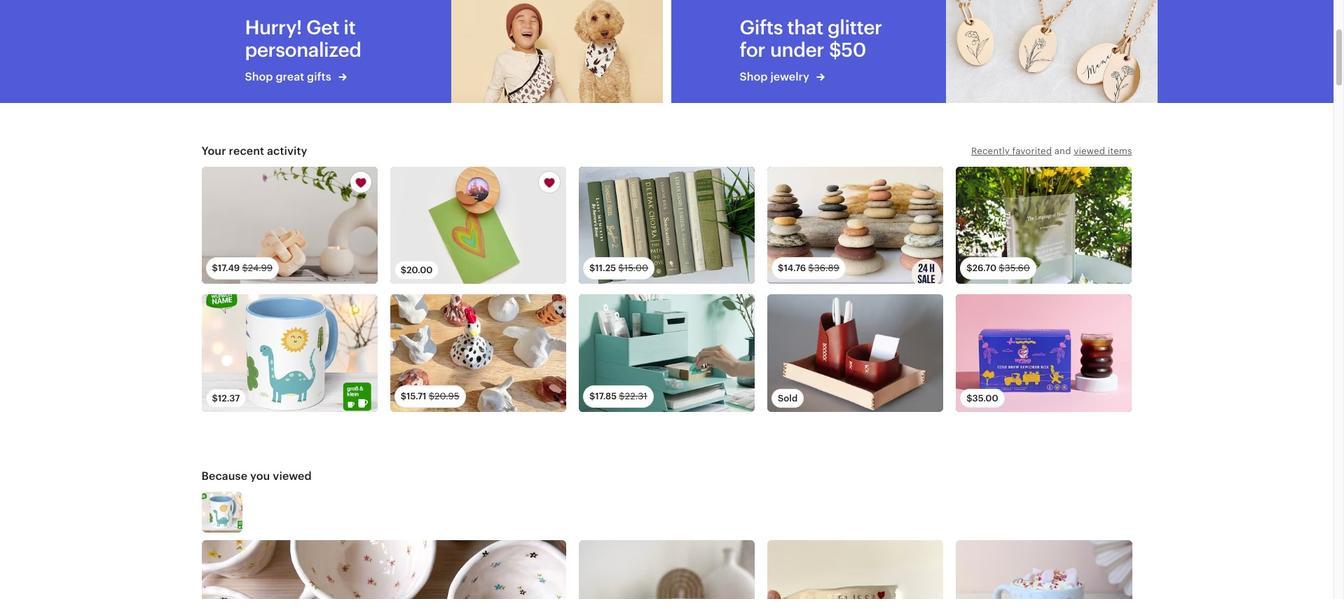 Task type: describe. For each thing, give the bounding box(es) containing it.
for under $50
[[740, 38, 866, 61]]

$ 14.76 $ 36.89
[[778, 263, 840, 273]]

2 children's cup with name and dinosaur for boys and girls as a gift for children - dino cup individual gift - handmade by lomi® image from the top
[[202, 492, 242, 533]]

hurry! get it personalized
[[245, 16, 361, 61]]

a young boy shown wearing an alphabet printed fanny pack next to his dog wearing a neck bandana featuring the matching design. image
[[451, 0, 663, 103]]

$ 12.37
[[212, 393, 240, 404]]

$ 35.00
[[967, 393, 999, 404]]

shop jewelry link
[[740, 69, 890, 85]]

personalised children's mug, kids cup with name, little star mug, gift for child, customised child's cup, personalised child's birthday gift image
[[956, 541, 1133, 599]]

wismen magnets image
[[390, 167, 566, 284]]

$ 17.49 $ 24.99
[[212, 263, 273, 273]]

shop great gifts
[[245, 70, 334, 83]]

jewelry
[[771, 70, 810, 83]]

recent
[[229, 144, 264, 158]]

shop great gifts link
[[245, 69, 395, 85]]

viewed items link
[[1074, 146, 1133, 156]]

11.25
[[595, 263, 616, 273]]

great
[[276, 70, 304, 83]]

15.71
[[407, 391, 427, 401]]

it
[[344, 16, 356, 38]]

gifts
[[740, 16, 783, 38]]

four stainless steel oval plate necklaces shown in gold featuring personalized birth flowers and one with a custom name written in a cursive font. image
[[946, 0, 1158, 103]]

0 horizontal spatial viewed
[[273, 470, 312, 483]]

shop jewelry
[[740, 70, 812, 83]]

activity
[[267, 144, 307, 158]]

shop for hurry! get it personalized
[[245, 70, 273, 83]]

items
[[1108, 146, 1133, 156]]

3 piece minimalist desk organizer set, office organizer set, stationary organizer set, leather pen holder, leather tray image
[[768, 295, 944, 412]]

0 vertical spatial viewed
[[1074, 146, 1106, 156]]

sold
[[778, 393, 798, 404]]

and
[[1055, 146, 1072, 156]]

$ 17.85 $ 22.31
[[590, 391, 648, 401]]



Task type: locate. For each thing, give the bounding box(es) containing it.
12.37
[[218, 393, 240, 404]]

17.85
[[595, 391, 617, 401]]

$ 15.71 $ 20.95
[[401, 391, 460, 401]]

that
[[788, 16, 824, 38]]

recently favorited and viewed items
[[972, 146, 1133, 156]]

shop for gifts that glitter for under $50
[[740, 70, 768, 83]]

$ 26.70 $ 35.60
[[967, 263, 1031, 273]]

recently favorited link
[[972, 146, 1052, 156]]

you
[[250, 470, 270, 483]]

modern farmhouse inspired wood chain 3 link decor for living room, coffee table decor, bookshelf decor, housewarming gift, mothers day gift image
[[202, 167, 378, 284]]

24.99
[[248, 263, 273, 273]]

glitter
[[828, 16, 883, 38]]

children's cup with name and dinosaur for boys and girls as a gift for children - dino cup individual gift - handmade by lomi® image
[[202, 295, 378, 412], [202, 492, 242, 533]]

0 vertical spatial children's cup with name and dinosaur for boys and girls as a gift for children - dino cup individual gift - handmade by lomi® image
[[202, 295, 378, 412]]

17.49
[[218, 263, 240, 273]]

1 shop from the left
[[245, 70, 273, 83]]

viewed
[[1074, 146, 1106, 156], [273, 470, 312, 483]]

26.70
[[973, 263, 997, 273]]

earth tone decor books, neutral decor books, cream and sage decorative book stack, neutral books for decorating, green decor books image
[[579, 167, 755, 284]]

22.31
[[625, 391, 648, 401]]

shop left jewelry
[[740, 70, 768, 83]]

35.60
[[1005, 263, 1031, 273]]

get
[[306, 16, 339, 38]]

36.89
[[814, 263, 840, 273]]

1 vertical spatial children's cup with name and dinosaur for boys and girls as a gift for children - dino cup individual gift - handmade by lomi® image
[[202, 492, 242, 533]]

2 shop from the left
[[740, 70, 768, 83]]

your recent activity
[[202, 144, 307, 158]]

1 horizontal spatial shop
[[740, 70, 768, 83]]

gifts
[[307, 70, 331, 83]]

35.00
[[973, 393, 999, 404]]

1 vertical spatial viewed
[[273, 470, 312, 483]]

recently
[[972, 146, 1010, 156]]

hurry!
[[245, 16, 302, 38]]

personalized
[[245, 38, 361, 61]]

viewed right you
[[273, 470, 312, 483]]

viewed right 'and'
[[1074, 146, 1106, 156]]

because
[[202, 470, 248, 483]]

because you viewed
[[202, 470, 312, 483]]

14.76
[[784, 263, 806, 273]]

$ 20.00
[[401, 265, 433, 276]]

15.00
[[624, 263, 649, 273]]

20.95
[[435, 391, 460, 401]]

1 children's cup with name and dinosaur for boys and girls as a gift for children - dino cup individual gift - handmade by lomi® image from the top
[[202, 295, 378, 412]]

a4 paper organizer, document rack, table desk storage, stationary storage box, waterproof stationary organizer, accessory holder image
[[579, 295, 755, 412]]

0 horizontal spatial shop
[[245, 70, 273, 83]]

flowers mug, handmade coffee mug, ceramic mug image
[[202, 541, 566, 599]]

your
[[202, 144, 226, 158]]

$ 11.25 $ 15.00
[[590, 263, 649, 273]]

desk decor aesthetic, bathroom decor for shelf, mantel decor farmhouse, zen decor living room, shelf decor objects boho, coffee table decor image
[[768, 167, 944, 284]]

gift ideas for her birthday gift for friend anniversary gift mug with name personalized christmas gift idea ceramic mugs flower tea cup set image
[[768, 541, 944, 599]]

20.00
[[407, 265, 433, 276]]

shop left great
[[245, 70, 273, 83]]

1 horizontal spatial viewed
[[1074, 146, 1106, 156]]

favorited
[[1013, 146, 1052, 156]]

cold brew world coffee kit, ready to brew in mesh bags (ground), eco-friendly and sustainable, coffee lovers gift, fresh and delicious image
[[956, 295, 1133, 412]]

sold link
[[768, 295, 944, 434]]

diy pinch pot animals air dry clay kit / ages 5+ / kinder crafts / party craft / fall craft / birthday gift / holiday gift / farm animals image
[[390, 295, 566, 412]]

perfect gift for her birthday gift for friend ceramic mug with name personalized gift for her handmade coffee mug coffee cup floral image
[[579, 541, 755, 599]]

acrylic book vase for flowers bookshelf decor modern home decor for book and flower lovers gifts for events, birthdays, and housewarmings image
[[956, 167, 1133, 284]]

$
[[212, 263, 218, 273], [242, 263, 248, 273], [590, 263, 595, 273], [619, 263, 624, 273], [778, 263, 784, 273], [809, 263, 814, 273], [967, 263, 973, 273], [999, 263, 1005, 273], [401, 265, 407, 276], [401, 391, 407, 401], [429, 391, 435, 401], [590, 391, 595, 401], [619, 391, 625, 401], [212, 393, 218, 404], [967, 393, 973, 404]]

gifts that glitter for under $50
[[740, 16, 883, 61]]

shop
[[245, 70, 273, 83], [740, 70, 768, 83]]



Task type: vqa. For each thing, say whether or not it's contained in the screenshot.
Shop to the right
yes



